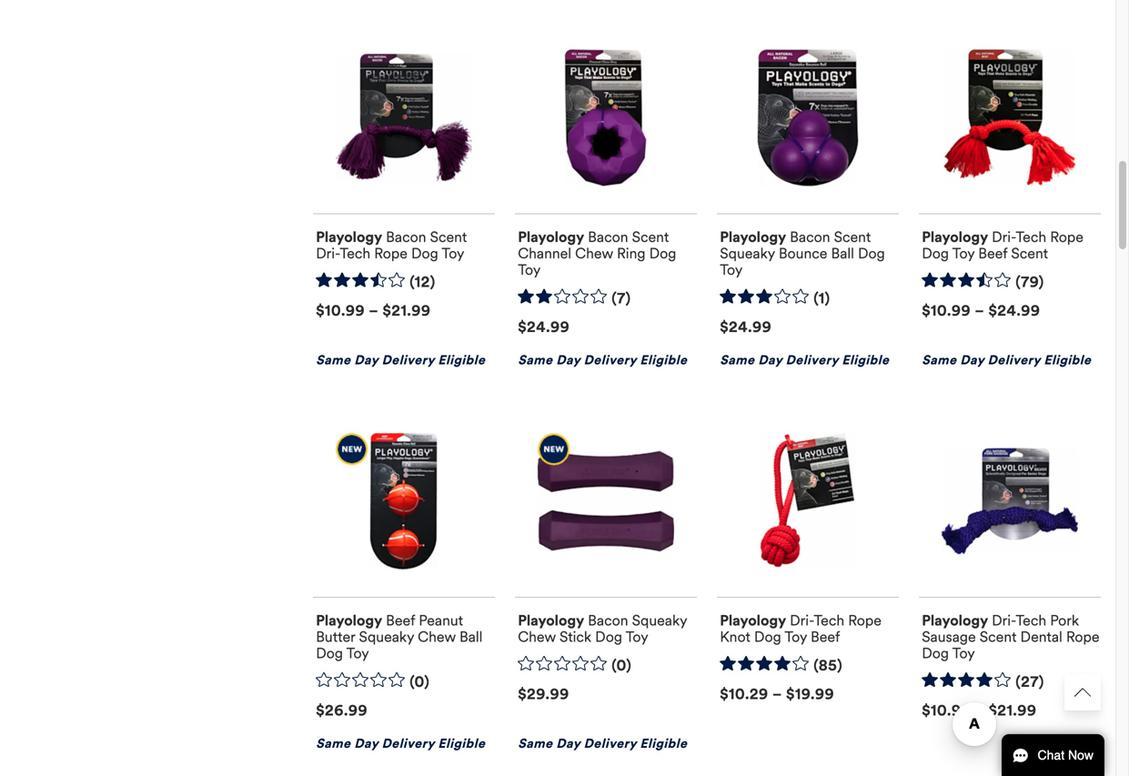 Task type: describe. For each thing, give the bounding box(es) containing it.
bacon for ball
[[790, 228, 831, 246]]

bacon for dog
[[588, 612, 629, 630]]

$10.99 for bacon scent dri-tech rope dog toy
[[316, 302, 365, 320]]

toy inside dri-tech pork sausage scent dental rope dog toy
[[953, 644, 976, 663]]

stick
[[560, 628, 592, 646]]

eligible for beef peanut butter squeaky chew ball dog toy
[[438, 736, 486, 752]]

dri-tech rope dog toy beef scent
[[922, 228, 1084, 262]]

$10.29 – $19.99
[[720, 686, 835, 704]]

rope inside 'bacon scent dri-tech rope dog toy'
[[374, 244, 408, 262]]

toy inside dri-tech rope knot dog toy beef
[[785, 628, 808, 646]]

delivery for rope
[[382, 352, 435, 368]]

(1)
[[814, 289, 831, 308]]

scent for ring
[[632, 228, 669, 246]]

$10.99 for dri-tech pork sausage scent dental rope dog toy
[[922, 702, 972, 720]]

bacon scent channel chew ring dog toy
[[518, 228, 677, 279]]

bounce
[[779, 244, 828, 262]]

channel
[[518, 244, 572, 262]]

2 horizontal spatial $24.99
[[989, 302, 1041, 320]]

from $10.99 up to $21.99 element for (12)
[[316, 302, 431, 320]]

dog inside dri-tech rope knot dog toy beef
[[755, 628, 782, 646]]

$29.99
[[518, 686, 570, 704]]

0 reviews element for chew
[[410, 673, 430, 692]]

chew inside the bacon squeaky chew stick dog toy
[[518, 628, 556, 646]]

same for bacon scent channel chew ring dog toy
[[518, 352, 553, 368]]

bacon squeaky chew stick dog toy
[[518, 612, 688, 646]]

knot
[[720, 628, 751, 646]]

sausage
[[922, 628, 977, 646]]

playology for dog
[[922, 228, 989, 246]]

$21.99 for (12)
[[383, 302, 431, 320]]

bacon scent dri-tech rope dog toy
[[316, 228, 467, 262]]

rope inside dri-tech pork sausage scent dental rope dog toy
[[1067, 628, 1100, 646]]

dri- for dri-tech rope dog toy beef scent
[[993, 228, 1016, 246]]

– for (79)
[[975, 302, 985, 320]]

12 reviews element
[[410, 273, 436, 292]]

tech for dri-tech pork sausage scent dental rope dog toy
[[1016, 612, 1047, 630]]

beef inside dri-tech rope knot dog toy beef
[[811, 628, 841, 646]]

dog inside dri-tech pork sausage scent dental rope dog toy
[[922, 644, 950, 663]]

(79)
[[1016, 273, 1045, 291]]

same for bacon scent dri-tech rope dog toy
[[316, 352, 351, 368]]

same day delivery eligible for dog
[[518, 736, 688, 752]]

dog inside dri-tech rope dog toy beef scent
[[922, 244, 950, 262]]

day for squeaky
[[354, 736, 379, 752]]

beef inside beef peanut butter squeaky chew ball dog toy
[[386, 612, 415, 630]]

delivery for toy
[[988, 352, 1041, 368]]

day for tech
[[354, 352, 379, 368]]

same for beef peanut butter squeaky chew ball dog toy
[[316, 736, 351, 752]]

styled arrow button link
[[1065, 675, 1102, 711]]

tech inside 'bacon scent dri-tech rope dog toy'
[[340, 244, 371, 262]]

scent for rope
[[430, 228, 467, 246]]

same for dri-tech rope dog toy beef scent
[[922, 352, 957, 368]]

(0) for dog
[[612, 657, 632, 675]]

toy inside 'bacon scent dri-tech rope dog toy'
[[442, 244, 465, 262]]

toy inside bacon scent channel chew ring dog toy
[[518, 261, 541, 279]]

chew inside beef peanut butter squeaky chew ball dog toy
[[418, 628, 456, 646]]

from $10.29 up to $19.99 element
[[720, 686, 835, 704]]

delivery for dog
[[584, 736, 637, 752]]

playology for stick
[[518, 612, 585, 630]]

bacon scent squeaky bounce ball dog toy
[[720, 228, 886, 279]]

$24.99 for bacon scent channel chew ring dog toy
[[518, 318, 570, 336]]

85 reviews element
[[814, 657, 843, 676]]

dog inside the bacon scent squeaky bounce ball dog toy
[[859, 244, 886, 262]]

$24.99 for bacon scent squeaky bounce ball dog toy
[[720, 318, 772, 336]]

playology for squeaky
[[316, 612, 382, 630]]

playology for knot
[[720, 612, 787, 630]]

peanut
[[419, 612, 463, 630]]

playology for chew
[[518, 228, 585, 246]]

dri-tech pork sausage scent dental rope dog toy
[[922, 612, 1100, 663]]

same day delivery eligible for ring
[[518, 352, 688, 368]]

scent for ball
[[834, 228, 872, 246]]

ring
[[617, 244, 646, 262]]

scroll to top image
[[1075, 685, 1092, 701]]

day for dog
[[961, 352, 985, 368]]

scent inside dri-tech pork sausage scent dental rope dog toy
[[980, 628, 1017, 646]]

beef peanut butter squeaky chew ball dog toy
[[316, 612, 483, 663]]

dog inside beef peanut butter squeaky chew ball dog toy
[[316, 644, 343, 663]]

$10.99 for dri-tech rope dog toy beef scent
[[922, 302, 972, 320]]

eligible for bacon scent channel chew ring dog toy
[[640, 352, 688, 368]]

day for chew
[[557, 352, 581, 368]]

playology for sausage
[[922, 612, 989, 630]]

27 reviews element
[[1016, 673, 1045, 692]]

toy inside the bacon scent squeaky bounce ball dog toy
[[720, 261, 743, 279]]



Task type: locate. For each thing, give the bounding box(es) containing it.
ball inside the bacon scent squeaky bounce ball dog toy
[[832, 244, 855, 262]]

squeaky inside beef peanut butter squeaky chew ball dog toy
[[359, 628, 414, 646]]

dri- for dri-tech rope knot dog toy beef
[[790, 612, 814, 630]]

same day delivery eligible down the $26.99
[[316, 736, 486, 752]]

$21.99 down 27 reviews element
[[989, 702, 1037, 720]]

bacon inside bacon scent channel chew ring dog toy
[[588, 228, 629, 246]]

1 vertical spatial $21.99
[[989, 702, 1037, 720]]

2 horizontal spatial chew
[[576, 244, 614, 262]]

scent inside dri-tech rope dog toy beef scent
[[1012, 244, 1049, 262]]

$10.29
[[720, 686, 769, 704]]

tech inside dri-tech rope dog toy beef scent
[[1016, 228, 1047, 246]]

(0)
[[612, 657, 632, 675], [410, 673, 430, 691]]

dri-
[[993, 228, 1016, 246], [316, 244, 340, 262], [790, 612, 814, 630], [993, 612, 1016, 630]]

from $10.99 up to $21.99 element
[[316, 302, 431, 320], [922, 702, 1037, 720]]

bacon for rope
[[386, 228, 427, 246]]

same for bacon scent squeaky bounce ball dog toy
[[720, 352, 755, 368]]

playology for tech
[[316, 228, 382, 246]]

1 horizontal spatial $24.99
[[720, 318, 772, 336]]

1 horizontal spatial beef
[[811, 628, 841, 646]]

same day delivery eligible for toy
[[922, 352, 1092, 368]]

same day delivery eligible down 12 reviews element
[[316, 352, 486, 368]]

1 horizontal spatial $21.99
[[989, 702, 1037, 720]]

0 vertical spatial $10.99 – $21.99
[[316, 302, 431, 320]]

1 horizontal spatial $10.99 – $21.99
[[922, 702, 1037, 720]]

$19.99
[[787, 686, 835, 704]]

0 horizontal spatial ball
[[460, 628, 483, 646]]

dog inside the bacon squeaky chew stick dog toy
[[596, 628, 623, 646]]

chew
[[576, 244, 614, 262], [418, 628, 456, 646], [518, 628, 556, 646]]

$24.99
[[989, 302, 1041, 320], [518, 318, 570, 336], [720, 318, 772, 336]]

dog inside bacon scent channel chew ring dog toy
[[650, 244, 677, 262]]

bacon for ring
[[588, 228, 629, 246]]

0 horizontal spatial beef
[[386, 612, 415, 630]]

–
[[369, 302, 379, 320], [975, 302, 985, 320], [773, 686, 783, 704], [975, 702, 985, 720]]

0 horizontal spatial (0)
[[410, 673, 430, 691]]

beef up from $10.99 up to $24.99 'element'
[[979, 244, 1008, 262]]

$10.99 down dri-tech rope dog toy beef scent
[[922, 302, 972, 320]]

1 horizontal spatial 0 reviews element
[[612, 657, 632, 676]]

beef left peanut
[[386, 612, 415, 630]]

tech inside dri-tech pork sausage scent dental rope dog toy
[[1016, 612, 1047, 630]]

eligible for bacon scent squeaky bounce ball dog toy
[[842, 352, 890, 368]]

– down 'bacon scent dri-tech rope dog toy'
[[369, 302, 379, 320]]

pork
[[1051, 612, 1080, 630]]

squeaky
[[720, 244, 775, 262], [632, 612, 688, 630], [359, 628, 414, 646]]

1 review element
[[814, 289, 831, 308]]

butter
[[316, 628, 355, 646]]

same day delivery eligible for rope
[[316, 352, 486, 368]]

scent inside bacon scent channel chew ring dog toy
[[632, 228, 669, 246]]

from $10.99 up to $21.99 element down 12 reviews element
[[316, 302, 431, 320]]

same day delivery eligible for chew
[[316, 736, 486, 752]]

1 horizontal spatial from $10.99 up to $21.99 element
[[922, 702, 1037, 720]]

$10.99 down sausage
[[922, 702, 972, 720]]

1 vertical spatial from $10.99 up to $21.99 element
[[922, 702, 1037, 720]]

0 reviews element
[[612, 657, 632, 676], [410, 673, 430, 692]]

dri- inside dri-tech rope dog toy beef scent
[[993, 228, 1016, 246]]

1 vertical spatial ball
[[460, 628, 483, 646]]

scent inside the bacon scent squeaky bounce ball dog toy
[[834, 228, 872, 246]]

0 horizontal spatial $21.99
[[383, 302, 431, 320]]

same day delivery eligible down $29.99 in the bottom of the page
[[518, 736, 688, 752]]

(12)
[[410, 273, 436, 291]]

ball inside beef peanut butter squeaky chew ball dog toy
[[460, 628, 483, 646]]

$10.99 – $24.99
[[922, 302, 1041, 320]]

dri- inside dri-tech pork sausage scent dental rope dog toy
[[993, 612, 1016, 630]]

toy inside the bacon squeaky chew stick dog toy
[[626, 628, 649, 646]]

0 horizontal spatial $10.99 – $21.99
[[316, 302, 431, 320]]

from $10.99 up to $21.99 element for (27)
[[922, 702, 1037, 720]]

dog inside 'bacon scent dri-tech rope dog toy'
[[411, 244, 439, 262]]

$10.99 – $21.99 for (27)
[[922, 702, 1037, 720]]

delivery for ring
[[584, 352, 637, 368]]

rope inside dri-tech rope knot dog toy beef
[[849, 612, 882, 630]]

day
[[354, 352, 379, 368], [557, 352, 581, 368], [759, 352, 783, 368], [961, 352, 985, 368], [354, 736, 379, 752], [557, 736, 581, 752]]

– down sausage
[[975, 702, 985, 720]]

0 reviews element for dog
[[612, 657, 632, 676]]

– down dri-tech rope dog toy beef scent
[[975, 302, 985, 320]]

$26.99
[[316, 702, 368, 720]]

day for bounce
[[759, 352, 783, 368]]

$10.99
[[316, 302, 365, 320], [922, 302, 972, 320], [922, 702, 972, 720]]

eligible for bacon scent dri-tech rope dog toy
[[438, 352, 486, 368]]

1 horizontal spatial chew
[[518, 628, 556, 646]]

bacon inside the bacon squeaky chew stick dog toy
[[588, 612, 629, 630]]

playology for bounce
[[720, 228, 787, 246]]

$10.99 – $21.99
[[316, 302, 431, 320], [922, 702, 1037, 720]]

$10.99 – $21.99 for (12)
[[316, 302, 431, 320]]

1 horizontal spatial squeaky
[[632, 612, 688, 630]]

eligible for bacon squeaky chew stick dog toy
[[640, 736, 688, 752]]

1 vertical spatial $10.99 – $21.99
[[922, 702, 1037, 720]]

delivery
[[382, 352, 435, 368], [584, 352, 637, 368], [786, 352, 839, 368], [988, 352, 1041, 368], [382, 736, 435, 752], [584, 736, 637, 752]]

chew inside bacon scent channel chew ring dog toy
[[576, 244, 614, 262]]

1 horizontal spatial ball
[[832, 244, 855, 262]]

squeaky inside the bacon squeaky chew stick dog toy
[[632, 612, 688, 630]]

same
[[316, 352, 351, 368], [518, 352, 553, 368], [720, 352, 755, 368], [922, 352, 957, 368], [316, 736, 351, 752], [518, 736, 553, 752]]

rope
[[1051, 228, 1084, 246], [374, 244, 408, 262], [849, 612, 882, 630], [1067, 628, 1100, 646]]

(0) down beef peanut butter squeaky chew ball dog toy on the bottom left of page
[[410, 673, 430, 691]]

beef inside dri-tech rope dog toy beef scent
[[979, 244, 1008, 262]]

0 vertical spatial $21.99
[[383, 302, 431, 320]]

toy inside beef peanut butter squeaky chew ball dog toy
[[347, 644, 369, 663]]

(27)
[[1016, 673, 1045, 691]]

tech for dri-tech rope knot dog toy beef
[[814, 612, 845, 630]]

– for (12)
[[369, 302, 379, 320]]

beef up '(85)'
[[811, 628, 841, 646]]

ball
[[832, 244, 855, 262], [460, 628, 483, 646]]

dri- inside 'bacon scent dri-tech rope dog toy'
[[316, 244, 340, 262]]

delivery for chew
[[382, 736, 435, 752]]

tech
[[1016, 228, 1047, 246], [340, 244, 371, 262], [814, 612, 845, 630], [1016, 612, 1047, 630]]

dog
[[411, 244, 439, 262], [650, 244, 677, 262], [859, 244, 886, 262], [922, 244, 950, 262], [596, 628, 623, 646], [755, 628, 782, 646], [316, 644, 343, 663], [922, 644, 950, 663]]

eligible for dri-tech rope dog toy beef scent
[[1045, 352, 1092, 368]]

79 reviews element
[[1016, 273, 1045, 292]]

scent
[[430, 228, 467, 246], [632, 228, 669, 246], [834, 228, 872, 246], [1012, 244, 1049, 262], [980, 628, 1017, 646]]

from $10.99 up to $21.99 element down 27 reviews element
[[922, 702, 1037, 720]]

scent inside 'bacon scent dri-tech rope dog toy'
[[430, 228, 467, 246]]

squeaky left bounce
[[720, 244, 775, 262]]

tech for dri-tech rope dog toy beef scent
[[1016, 228, 1047, 246]]

$10.99 down 'bacon scent dri-tech rope dog toy'
[[316, 302, 365, 320]]

squeaky left knot
[[632, 612, 688, 630]]

0 horizontal spatial $24.99
[[518, 318, 570, 336]]

(0) down the bacon squeaky chew stick dog toy
[[612, 657, 632, 675]]

2 horizontal spatial beef
[[979, 244, 1008, 262]]

squeaky inside the bacon scent squeaky bounce ball dog toy
[[720, 244, 775, 262]]

same for bacon squeaky chew stick dog toy
[[518, 736, 553, 752]]

same day delivery eligible for ball
[[720, 352, 890, 368]]

same day delivery eligible
[[316, 352, 486, 368], [518, 352, 688, 368], [720, 352, 890, 368], [922, 352, 1092, 368], [316, 736, 486, 752], [518, 736, 688, 752]]

bacon inside the bacon scent squeaky bounce ball dog toy
[[790, 228, 831, 246]]

dri- for dri-tech pork sausage scent dental rope dog toy
[[993, 612, 1016, 630]]

rope inside dri-tech rope dog toy beef scent
[[1051, 228, 1084, 246]]

(85)
[[814, 657, 843, 675]]

$21.99 down 12 reviews element
[[383, 302, 431, 320]]

day for stick
[[557, 736, 581, 752]]

0 horizontal spatial 0 reviews element
[[410, 673, 430, 692]]

toy
[[442, 244, 465, 262], [953, 244, 975, 262], [518, 261, 541, 279], [720, 261, 743, 279], [626, 628, 649, 646], [785, 628, 808, 646], [347, 644, 369, 663], [953, 644, 976, 663]]

eligible
[[438, 352, 486, 368], [640, 352, 688, 368], [842, 352, 890, 368], [1045, 352, 1092, 368], [438, 736, 486, 752], [640, 736, 688, 752]]

squeaky right butter
[[359, 628, 414, 646]]

(7)
[[612, 289, 631, 308]]

bacon inside 'bacon scent dri-tech rope dog toy'
[[386, 228, 427, 246]]

dri-tech rope knot dog toy beef
[[720, 612, 882, 646]]

0 reviews element down the bacon squeaky chew stick dog toy
[[612, 657, 632, 676]]

– left $19.99
[[773, 686, 783, 704]]

0 horizontal spatial chew
[[418, 628, 456, 646]]

toy inside dri-tech rope dog toy beef scent
[[953, 244, 975, 262]]

dri- inside dri-tech rope knot dog toy beef
[[790, 612, 814, 630]]

beef
[[979, 244, 1008, 262], [386, 612, 415, 630], [811, 628, 841, 646]]

0 vertical spatial ball
[[832, 244, 855, 262]]

$21.99 for (27)
[[989, 702, 1037, 720]]

0 vertical spatial from $10.99 up to $21.99 element
[[316, 302, 431, 320]]

playology
[[316, 228, 382, 246], [518, 228, 585, 246], [720, 228, 787, 246], [922, 228, 989, 246], [316, 612, 382, 630], [518, 612, 585, 630], [720, 612, 787, 630], [922, 612, 989, 630]]

delivery for ball
[[786, 352, 839, 368]]

0 horizontal spatial from $10.99 up to $21.99 element
[[316, 302, 431, 320]]

bacon
[[386, 228, 427, 246], [588, 228, 629, 246], [790, 228, 831, 246], [588, 612, 629, 630]]

2 horizontal spatial squeaky
[[720, 244, 775, 262]]

– for (85)
[[773, 686, 783, 704]]

$10.99 – $21.99 down 27 reviews element
[[922, 702, 1037, 720]]

– for (27)
[[975, 702, 985, 720]]

1 horizontal spatial (0)
[[612, 657, 632, 675]]

tech inside dri-tech rope knot dog toy beef
[[814, 612, 845, 630]]

$21.99
[[383, 302, 431, 320], [989, 702, 1037, 720]]

0 reviews element down beef peanut butter squeaky chew ball dog toy on the bottom left of page
[[410, 673, 430, 692]]

7 reviews element
[[612, 289, 631, 308]]

same day delivery eligible down 1 review element
[[720, 352, 890, 368]]

(0) for chew
[[410, 673, 430, 691]]

same day delivery eligible down from $10.99 up to $24.99 'element'
[[922, 352, 1092, 368]]

0 horizontal spatial squeaky
[[359, 628, 414, 646]]

from $10.99 up to $24.99 element
[[922, 302, 1041, 320]]

dental
[[1021, 628, 1063, 646]]

same day delivery eligible down 7 reviews element
[[518, 352, 688, 368]]

$10.99 – $21.99 down 12 reviews element
[[316, 302, 431, 320]]



Task type: vqa. For each thing, say whether or not it's contained in the screenshot.


